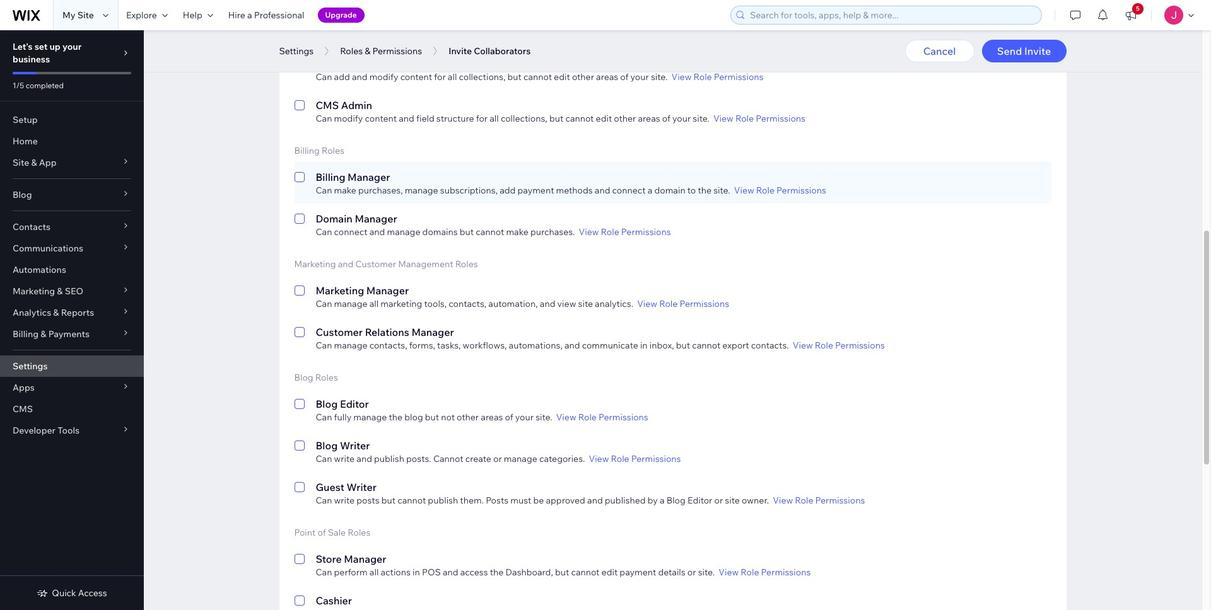 Task type: locate. For each thing, give the bounding box(es) containing it.
0 horizontal spatial other
[[457, 412, 479, 423]]

8 can from the top
[[316, 454, 332, 465]]

1 vertical spatial billing
[[316, 171, 345, 184]]

0 vertical spatial modify
[[369, 71, 398, 83]]

manage right fully on the bottom of the page
[[353, 412, 387, 423]]

site. inside cms admin can modify content and field structure for all collections, but cannot edit other areas of your site. view role permissions
[[693, 113, 710, 124]]

invite right send
[[1024, 45, 1051, 57]]

fully
[[334, 412, 351, 423]]

a right "by"
[[660, 495, 665, 507]]

view role permissions button for store manager
[[719, 567, 811, 578]]

can inside cms admin can modify content and field structure for all collections, but cannot edit other areas of your site. view role permissions
[[316, 113, 332, 124]]

cannot down subscriptions,
[[476, 226, 504, 238]]

marketing for manager
[[316, 284, 364, 297]]

settings inside settings link
[[13, 361, 48, 372]]

all
[[448, 71, 457, 83], [490, 113, 499, 124], [369, 298, 379, 310], [370, 567, 379, 578]]

publish inside guest writer can write posts but cannot publish them. posts must be approved and published by a blog editor or site owner. view role permissions
[[428, 495, 458, 507]]

but right domains
[[460, 226, 474, 238]]

1 vertical spatial writer
[[347, 481, 377, 494]]

setup link
[[0, 109, 144, 131]]

0 horizontal spatial for
[[434, 71, 446, 83]]

3 can from the top
[[316, 185, 332, 196]]

write inside guest writer can write posts but cannot publish them. posts must be approved and published by a blog editor or site owner. view role permissions
[[334, 495, 355, 507]]

2 vertical spatial billing
[[13, 329, 39, 340]]

and left view
[[540, 298, 555, 310]]

and up posts at the left bottom of the page
[[357, 454, 372, 465]]

billing for manager
[[316, 171, 345, 184]]

1 vertical spatial make
[[506, 226, 528, 238]]

10 can from the top
[[316, 567, 332, 578]]

site right view
[[578, 298, 593, 310]]

0 vertical spatial the
[[698, 185, 712, 196]]

your inside cms admin can modify content and field structure for all collections, but cannot edit other areas of your site. view role permissions
[[672, 113, 691, 124]]

& inside button
[[365, 45, 370, 57]]

1 horizontal spatial content
[[400, 71, 432, 83]]

view role permissions button for domain manager
[[579, 226, 671, 238]]

2 vertical spatial editor
[[688, 495, 712, 507]]

writer down fully on the bottom of the page
[[340, 440, 370, 452]]

but left not
[[425, 412, 439, 423]]

and inside the blog writer can write and publish posts. cannot create or manage categories. view role permissions
[[357, 454, 372, 465]]

0 horizontal spatial add
[[334, 71, 350, 83]]

manage inside customer relations manager can manage contacts, forms, tasks, workflows, automations, and communicate in inbox, but cannot export contacts. view role permissions
[[334, 340, 367, 351]]

marketing for &
[[13, 286, 55, 297]]

or right details
[[687, 567, 696, 578]]

site
[[77, 9, 94, 21], [13, 157, 29, 168]]

1 vertical spatial add
[[500, 185, 516, 196]]

and right "pos"
[[443, 567, 458, 578]]

1 horizontal spatial other
[[572, 71, 594, 83]]

blog
[[13, 189, 32, 201], [294, 372, 313, 384], [316, 398, 338, 411], [316, 440, 338, 452], [667, 495, 686, 507]]

the left blog
[[389, 412, 402, 423]]

publish left posts.
[[374, 454, 404, 465]]

1 vertical spatial collections,
[[501, 113, 547, 124]]

setup
[[13, 114, 38, 126]]

manager inside domain manager can connect and manage domains but cannot make purchases. view role permissions
[[355, 213, 397, 225]]

purchases.
[[530, 226, 575, 238]]

site right "my"
[[77, 9, 94, 21]]

1 horizontal spatial areas
[[596, 71, 618, 83]]

manage inside marketing manager can manage all marketing tools, contacts, automation, and view site analytics. view role permissions
[[334, 298, 367, 310]]

and right automations,
[[564, 340, 580, 351]]

None checkbox
[[294, 211, 304, 238], [294, 325, 304, 351], [294, 397, 304, 423], [294, 480, 304, 507], [294, 552, 304, 578], [294, 211, 304, 238], [294, 325, 304, 351], [294, 397, 304, 423], [294, 480, 304, 507], [294, 552, 304, 578]]

manager up forms,
[[412, 326, 454, 339]]

1 horizontal spatial contacts,
[[449, 298, 486, 310]]

editor inside cms editor can add and modify content for all collections, but cannot edit other areas of your site. view role permissions
[[341, 57, 370, 70]]

cms for editor
[[316, 57, 339, 70]]

settings link
[[0, 356, 144, 377]]

and up marketing and customer management roles on the top left
[[369, 226, 385, 238]]

marketing inside marketing manager can manage all marketing tools, contacts, automation, and view site analytics. view role permissions
[[316, 284, 364, 297]]

and up admin
[[352, 71, 367, 83]]

0 horizontal spatial content
[[365, 113, 397, 124]]

site & app
[[13, 157, 57, 168]]

2 write from the top
[[334, 495, 355, 507]]

5 button
[[1117, 0, 1145, 30]]

role inside marketing manager can manage all marketing tools, contacts, automation, and view site analytics. view role permissions
[[659, 298, 678, 310]]

cannot left export
[[692, 340, 720, 351]]

marketing down marketing and customer management roles on the top left
[[316, 284, 364, 297]]

publish inside the blog writer can write and publish posts. cannot create or manage categories. view role permissions
[[374, 454, 404, 465]]

make
[[334, 185, 356, 196], [506, 226, 528, 238]]

editor right "by"
[[688, 495, 712, 507]]

1 horizontal spatial make
[[506, 226, 528, 238]]

modify down roles & permissions button
[[369, 71, 398, 83]]

and inside the 'store manager can perform all actions in pos and access the dashboard, but cannot edit payment details or site. view role permissions'
[[443, 567, 458, 578]]

cms
[[294, 32, 314, 43], [316, 57, 339, 70], [316, 99, 339, 112], [13, 404, 33, 415]]

0 vertical spatial contacts,
[[449, 298, 486, 310]]

can inside the 'store manager can perform all actions in pos and access the dashboard, but cannot edit payment details or site. view role permissions'
[[316, 567, 332, 578]]

settings up apps
[[13, 361, 48, 372]]

edit inside cms editor can add and modify content for all collections, but cannot edit other areas of your site. view role permissions
[[554, 71, 570, 83]]

cms for roles
[[294, 32, 314, 43]]

marketing down the domain
[[294, 259, 336, 270]]

add inside billing manager can make purchases, manage subscriptions, add payment methods and connect a domain to the site. view role permissions
[[500, 185, 516, 196]]

1 vertical spatial other
[[614, 113, 636, 124]]

0 vertical spatial site
[[77, 9, 94, 21]]

1 can from the top
[[316, 71, 332, 83]]

1 vertical spatial editor
[[340, 398, 369, 411]]

collections, down cms editor can add and modify content for all collections, but cannot edit other areas of your site. view role permissions
[[501, 113, 547, 124]]

1 vertical spatial site
[[725, 495, 740, 507]]

1 horizontal spatial a
[[648, 185, 652, 196]]

but inside customer relations manager can manage contacts, forms, tasks, workflows, automations, and communicate in inbox, but cannot export contacts. view role permissions
[[676, 340, 690, 351]]

2 vertical spatial or
[[687, 567, 696, 578]]

publish left them.
[[428, 495, 458, 507]]

view role permissions button for guest writer
[[773, 495, 865, 507]]

0 horizontal spatial in
[[413, 567, 420, 578]]

manage right the purchases,
[[405, 185, 438, 196]]

marketing up analytics at the bottom
[[13, 286, 55, 297]]

pos
[[422, 567, 441, 578]]

& for analytics
[[53, 307, 59, 319]]

a left domain
[[648, 185, 652, 196]]

1 vertical spatial site
[[13, 157, 29, 168]]

writer inside the blog writer can write and publish posts. cannot create or manage categories. view role permissions
[[340, 440, 370, 452]]

and right the approved
[[587, 495, 603, 507]]

0 horizontal spatial invite
[[449, 45, 472, 57]]

contacts, right tools,
[[449, 298, 486, 310]]

marketing
[[381, 298, 422, 310]]

customer left the relations at the bottom left
[[316, 326, 363, 339]]

1 horizontal spatial site
[[725, 495, 740, 507]]

1 horizontal spatial in
[[640, 340, 648, 351]]

Search for tools, apps, help & more... field
[[746, 6, 1038, 24]]

1 horizontal spatial site
[[77, 9, 94, 21]]

home
[[13, 136, 38, 147]]

customer
[[355, 259, 396, 270], [316, 326, 363, 339]]

manager inside the 'store manager can perform all actions in pos and access the dashboard, but cannot edit payment details or site. view role permissions'
[[344, 553, 386, 566]]

0 horizontal spatial modify
[[334, 113, 363, 124]]

0 vertical spatial for
[[434, 71, 446, 83]]

admin
[[341, 99, 372, 112]]

payment left methods
[[518, 185, 554, 196]]

of
[[620, 71, 629, 83], [662, 113, 670, 124], [505, 412, 513, 423], [318, 527, 326, 539]]

blog inside the blog writer can write and publish posts. cannot create or manage categories. view role permissions
[[316, 440, 338, 452]]

0 vertical spatial writer
[[340, 440, 370, 452]]

and
[[352, 71, 367, 83], [399, 113, 414, 124], [595, 185, 610, 196], [369, 226, 385, 238], [338, 259, 353, 270], [540, 298, 555, 310], [564, 340, 580, 351], [357, 454, 372, 465], [587, 495, 603, 507], [443, 567, 458, 578]]

but down collaborators
[[507, 71, 522, 83]]

1 horizontal spatial add
[[500, 185, 516, 196]]

can inside marketing manager can manage all marketing tools, contacts, automation, and view site analytics. view role permissions
[[316, 298, 332, 310]]

manager up perform
[[344, 553, 386, 566]]

0 vertical spatial site
[[578, 298, 593, 310]]

or
[[493, 454, 502, 465], [714, 495, 723, 507], [687, 567, 696, 578]]

modify down admin
[[334, 113, 363, 124]]

2 vertical spatial areas
[[481, 412, 503, 423]]

marketing & seo button
[[0, 281, 144, 302]]

blog for roles
[[294, 372, 313, 384]]

must
[[510, 495, 531, 507]]

the inside blog editor can fully manage the blog but not other areas of your site. view role permissions
[[389, 412, 402, 423]]

2 vertical spatial a
[[660, 495, 665, 507]]

0 vertical spatial edit
[[554, 71, 570, 83]]

1 vertical spatial connect
[[334, 226, 367, 238]]

1 vertical spatial content
[[365, 113, 397, 124]]

site left owner.
[[725, 495, 740, 507]]

but down cms editor can add and modify content for all collections, but cannot edit other areas of your site. view role permissions
[[549, 113, 563, 124]]

billing manager can make purchases, manage subscriptions, add payment methods and connect a domain to the site. view role permissions
[[316, 171, 826, 196]]

cms inside "cms" link
[[13, 404, 33, 415]]

writer
[[340, 440, 370, 452], [347, 481, 377, 494]]

0 vertical spatial content
[[400, 71, 432, 83]]

0 vertical spatial settings
[[279, 45, 314, 57]]

and inside customer relations manager can manage contacts, forms, tasks, workflows, automations, and communicate in inbox, but cannot export contacts. view role permissions
[[564, 340, 580, 351]]

write down guest
[[334, 495, 355, 507]]

0 horizontal spatial make
[[334, 185, 356, 196]]

manager up the purchases,
[[348, 171, 390, 184]]

payment inside the 'store manager can perform all actions in pos and access the dashboard, but cannot edit payment details or site. view role permissions'
[[620, 567, 656, 578]]

for
[[434, 71, 446, 83], [476, 113, 488, 124]]

manage inside domain manager can connect and manage domains but cannot make purchases. view role permissions
[[387, 226, 420, 238]]

publish
[[374, 454, 404, 465], [428, 495, 458, 507]]

a right hire
[[247, 9, 252, 21]]

manager for store manager
[[344, 553, 386, 566]]

contacts,
[[449, 298, 486, 310], [369, 340, 407, 351]]

0 vertical spatial write
[[334, 454, 355, 465]]

0 horizontal spatial site
[[13, 157, 29, 168]]

manage left categories.
[[504, 454, 537, 465]]

cannot down cms editor can add and modify content for all collections, but cannot edit other areas of your site. view role permissions
[[565, 113, 594, 124]]

1 horizontal spatial payment
[[620, 567, 656, 578]]

view role permissions button for blog writer
[[589, 454, 681, 465]]

all left actions
[[370, 567, 379, 578]]

but inside blog editor can fully manage the blog but not other areas of your site. view role permissions
[[425, 412, 439, 423]]

cannot down posts.
[[397, 495, 426, 507]]

settings
[[279, 45, 314, 57], [13, 361, 48, 372]]

can for blog editor
[[316, 412, 332, 423]]

cannot inside domain manager can connect and manage domains but cannot make purchases. view role permissions
[[476, 226, 504, 238]]

0 horizontal spatial or
[[493, 454, 502, 465]]

1 vertical spatial for
[[476, 113, 488, 124]]

0 vertical spatial in
[[640, 340, 648, 351]]

editor inside blog editor can fully manage the blog but not other areas of your site. view role permissions
[[340, 398, 369, 411]]

but inside cms editor can add and modify content for all collections, but cannot edit other areas of your site. view role permissions
[[507, 71, 522, 83]]

cashier
[[316, 595, 352, 607]]

or inside guest writer can write posts but cannot publish them. posts must be approved and published by a blog editor or site owner. view role permissions
[[714, 495, 723, 507]]

editor down roles & permissions
[[341, 57, 370, 70]]

2 vertical spatial the
[[490, 567, 504, 578]]

make left purchases.
[[506, 226, 528, 238]]

1 vertical spatial edit
[[596, 113, 612, 124]]

cannot inside guest writer can write posts but cannot publish them. posts must be approved and published by a blog editor or site owner. view role permissions
[[397, 495, 426, 507]]

structure
[[436, 113, 474, 124]]

all left the marketing
[[369, 298, 379, 310]]

1 vertical spatial or
[[714, 495, 723, 507]]

blog button
[[0, 184, 144, 206]]

add up domain manager can connect and manage domains but cannot make purchases. view role permissions
[[500, 185, 516, 196]]

but right dashboard,
[[555, 567, 569, 578]]

0 vertical spatial payment
[[518, 185, 554, 196]]

content up field
[[400, 71, 432, 83]]

2 horizontal spatial a
[[660, 495, 665, 507]]

payment left details
[[620, 567, 656, 578]]

access
[[460, 567, 488, 578]]

view inside the blog writer can write and publish posts. cannot create or manage categories. view role permissions
[[589, 454, 609, 465]]

all up structure
[[448, 71, 457, 83]]

connect
[[612, 185, 646, 196], [334, 226, 367, 238]]

editor
[[341, 57, 370, 70], [340, 398, 369, 411], [688, 495, 712, 507]]

can inside billing manager can make purchases, manage subscriptions, add payment methods and connect a domain to the site. view role permissions
[[316, 185, 332, 196]]

& inside dropdown button
[[31, 157, 37, 168]]

blog for editor
[[316, 398, 338, 411]]

in left the inbox,
[[640, 340, 648, 351]]

1 horizontal spatial or
[[687, 567, 696, 578]]

the right to
[[698, 185, 712, 196]]

write
[[334, 454, 355, 465], [334, 495, 355, 507]]

or right create
[[493, 454, 502, 465]]

published
[[605, 495, 646, 507]]

billing inside popup button
[[13, 329, 39, 340]]

can for blog writer
[[316, 454, 332, 465]]

add inside cms editor can add and modify content for all collections, but cannot edit other areas of your site. view role permissions
[[334, 71, 350, 83]]

0 vertical spatial connect
[[612, 185, 646, 196]]

editor up fully on the bottom of the page
[[340, 398, 369, 411]]

posts
[[357, 495, 379, 507]]

manager up the marketing
[[366, 284, 409, 297]]

1 write from the top
[[334, 454, 355, 465]]

all right structure
[[490, 113, 499, 124]]

add
[[334, 71, 350, 83], [500, 185, 516, 196]]

can for billing manager
[[316, 185, 332, 196]]

content down admin
[[365, 113, 397, 124]]

add up admin
[[334, 71, 350, 83]]

customer up the marketing
[[355, 259, 396, 270]]

invite
[[1024, 45, 1051, 57], [449, 45, 472, 57]]

domain manager can connect and manage domains but cannot make purchases. view role permissions
[[316, 213, 671, 238]]

can inside domain manager can connect and manage domains but cannot make purchases. view role permissions
[[316, 226, 332, 238]]

cannot inside customer relations manager can manage contacts, forms, tasks, workflows, automations, and communicate in inbox, but cannot export contacts. view role permissions
[[692, 340, 720, 351]]

the right access
[[490, 567, 504, 578]]

1 horizontal spatial connect
[[612, 185, 646, 196]]

0 vertical spatial or
[[493, 454, 502, 465]]

contacts button
[[0, 216, 144, 238]]

1 horizontal spatial the
[[490, 567, 504, 578]]

1 horizontal spatial invite
[[1024, 45, 1051, 57]]

purchases,
[[358, 185, 403, 196]]

cms inside cms admin can modify content and field structure for all collections, but cannot edit other areas of your site. view role permissions
[[316, 99, 339, 112]]

subscriptions,
[[440, 185, 498, 196]]

collections, inside cms admin can modify content and field structure for all collections, but cannot edit other areas of your site. view role permissions
[[501, 113, 547, 124]]

5 can from the top
[[316, 298, 332, 310]]

cms left admin
[[316, 99, 339, 112]]

settings for settings link
[[13, 361, 48, 372]]

contacts, down the relations at the bottom left
[[369, 340, 407, 351]]

editor for blog editor
[[340, 398, 369, 411]]

view inside marketing manager can manage all marketing tools, contacts, automation, and view site analytics. view role permissions
[[637, 298, 657, 310]]

site. inside blog editor can fully manage the blog but not other areas of your site. view role permissions
[[536, 412, 552, 423]]

0 vertical spatial customer
[[355, 259, 396, 270]]

& for marketing
[[57, 286, 63, 297]]

1 vertical spatial customer
[[316, 326, 363, 339]]

for right structure
[[476, 113, 488, 124]]

cms down professional
[[294, 32, 314, 43]]

or left owner.
[[714, 495, 723, 507]]

can for guest writer
[[316, 495, 332, 507]]

manager down the purchases,
[[355, 213, 397, 225]]

0 horizontal spatial the
[[389, 412, 402, 423]]

& for roles
[[365, 45, 370, 57]]

site down home at top
[[13, 157, 29, 168]]

communications button
[[0, 238, 144, 259]]

cms down cms roles
[[316, 57, 339, 70]]

9 can from the top
[[316, 495, 332, 507]]

invite left collaborators
[[449, 45, 472, 57]]

billing for &
[[13, 329, 39, 340]]

connect down the domain
[[334, 226, 367, 238]]

help
[[183, 9, 202, 21]]

role inside cms editor can add and modify content for all collections, but cannot edit other areas of your site. view role permissions
[[694, 71, 712, 83]]

details
[[658, 567, 685, 578]]

0 vertical spatial other
[[572, 71, 594, 83]]

writer up posts at the left bottom of the page
[[347, 481, 377, 494]]

0 vertical spatial editor
[[341, 57, 370, 70]]

2 vertical spatial edit
[[601, 567, 618, 578]]

forms,
[[409, 340, 435, 351]]

2 can from the top
[[316, 113, 332, 124]]

1 vertical spatial modify
[[334, 113, 363, 124]]

7 can from the top
[[316, 412, 332, 423]]

manager
[[348, 171, 390, 184], [355, 213, 397, 225], [366, 284, 409, 297], [412, 326, 454, 339], [344, 553, 386, 566]]

approved
[[546, 495, 585, 507]]

0 horizontal spatial connect
[[334, 226, 367, 238]]

settings down cms roles
[[279, 45, 314, 57]]

0 vertical spatial publish
[[374, 454, 404, 465]]

site.
[[651, 71, 668, 83], [693, 113, 710, 124], [714, 185, 730, 196], [536, 412, 552, 423], [698, 567, 715, 578]]

2 horizontal spatial or
[[714, 495, 723, 507]]

connect left domain
[[612, 185, 646, 196]]

other
[[572, 71, 594, 83], [614, 113, 636, 124], [457, 412, 479, 423]]

cms down apps
[[13, 404, 33, 415]]

4 can from the top
[[316, 226, 332, 238]]

manage left domains
[[387, 226, 420, 238]]

completed
[[26, 81, 64, 90]]

2 horizontal spatial the
[[698, 185, 712, 196]]

manage up the relations at the bottom left
[[334, 298, 367, 310]]

cannot up cms admin can modify content and field structure for all collections, but cannot edit other areas of your site. view role permissions
[[523, 71, 552, 83]]

can for cms admin
[[316, 113, 332, 124]]

blog inside blog editor can fully manage the blog but not other areas of your site. view role permissions
[[316, 398, 338, 411]]

manage down the relations at the bottom left
[[334, 340, 367, 351]]

view role permissions button for marketing manager
[[637, 298, 729, 310]]

cms inside cms editor can add and modify content for all collections, but cannot edit other areas of your site. view role permissions
[[316, 57, 339, 70]]

1 horizontal spatial settings
[[279, 45, 314, 57]]

0 vertical spatial collections,
[[459, 71, 505, 83]]

in
[[640, 340, 648, 351], [413, 567, 420, 578]]

0 vertical spatial areas
[[596, 71, 618, 83]]

0 horizontal spatial payment
[[518, 185, 554, 196]]

quick access button
[[37, 588, 107, 599]]

can inside the blog writer can write and publish posts. cannot create or manage categories. view role permissions
[[316, 454, 332, 465]]

write inside the blog writer can write and publish posts. cannot create or manage categories. view role permissions
[[334, 454, 355, 465]]

& for billing
[[41, 329, 46, 340]]

2 horizontal spatial other
[[614, 113, 636, 124]]

1 vertical spatial contacts,
[[369, 340, 407, 351]]

0 horizontal spatial site
[[578, 298, 593, 310]]

0 vertical spatial add
[[334, 71, 350, 83]]

cannot right dashboard,
[[571, 567, 600, 578]]

1 vertical spatial the
[[389, 412, 402, 423]]

1 vertical spatial in
[[413, 567, 420, 578]]

point of sale roles
[[294, 527, 370, 539]]

manager inside marketing manager can manage all marketing tools, contacts, automation, and view site analytics. view role permissions
[[366, 284, 409, 297]]

1 horizontal spatial for
[[476, 113, 488, 124]]

0 horizontal spatial publish
[[374, 454, 404, 465]]

view role permissions button for cms admin
[[713, 113, 805, 124]]

a inside billing manager can make purchases, manage subscriptions, add payment methods and connect a domain to the site. view role permissions
[[648, 185, 652, 196]]

make up the domain
[[334, 185, 356, 196]]

1 vertical spatial publish
[[428, 495, 458, 507]]

contacts, inside marketing manager can manage all marketing tools, contacts, automation, and view site analytics. view role permissions
[[449, 298, 486, 310]]

and left field
[[399, 113, 414, 124]]

developer tools button
[[0, 420, 144, 442]]

marketing
[[294, 259, 336, 270], [316, 284, 364, 297], [13, 286, 55, 297]]

site inside guest writer can write posts but cannot publish them. posts must be approved and published by a blog editor or site owner. view role permissions
[[725, 495, 740, 507]]

2 vertical spatial other
[[457, 412, 479, 423]]

1 horizontal spatial modify
[[369, 71, 398, 83]]

write up guest
[[334, 454, 355, 465]]

collaborators
[[474, 45, 531, 57]]

payments
[[48, 329, 90, 340]]

edit
[[554, 71, 570, 83], [596, 113, 612, 124], [601, 567, 618, 578]]

1 horizontal spatial publish
[[428, 495, 458, 507]]

role inside blog editor can fully manage the blog but not other areas of your site. view role permissions
[[578, 412, 597, 423]]

2 horizontal spatial areas
[[638, 113, 660, 124]]

0 horizontal spatial areas
[[481, 412, 503, 423]]

all inside cms editor can add and modify content for all collections, but cannot edit other areas of your site. view role permissions
[[448, 71, 457, 83]]

can inside customer relations manager can manage contacts, forms, tasks, workflows, automations, and communicate in inbox, but cannot export contacts. view role permissions
[[316, 340, 332, 351]]

and inside guest writer can write posts but cannot publish them. posts must be approved and published by a blog editor or site owner. view role permissions
[[587, 495, 603, 507]]

0 horizontal spatial contacts,
[[369, 340, 407, 351]]

and right methods
[[595, 185, 610, 196]]

collections, down invite collaborators button at the left top of page
[[459, 71, 505, 83]]

view inside cms admin can modify content and field structure for all collections, but cannot edit other areas of your site. view role permissions
[[713, 113, 734, 124]]

but right the inbox,
[[676, 340, 690, 351]]

site inside dropdown button
[[13, 157, 29, 168]]

1 vertical spatial settings
[[13, 361, 48, 372]]

and down the domain
[[338, 259, 353, 270]]

manage
[[405, 185, 438, 196], [387, 226, 420, 238], [334, 298, 367, 310], [334, 340, 367, 351], [353, 412, 387, 423], [504, 454, 537, 465]]

0 horizontal spatial settings
[[13, 361, 48, 372]]

1 vertical spatial payment
[[620, 567, 656, 578]]

0 vertical spatial billing
[[294, 145, 320, 156]]

1 vertical spatial write
[[334, 495, 355, 507]]

can for cms editor
[[316, 71, 332, 83]]

0 vertical spatial make
[[334, 185, 356, 196]]

0 vertical spatial a
[[247, 9, 252, 21]]

6 can from the top
[[316, 340, 332, 351]]

in left "pos"
[[413, 567, 420, 578]]

in inside customer relations manager can manage contacts, forms, tasks, workflows, automations, and communicate in inbox, but cannot export contacts. view role permissions
[[640, 340, 648, 351]]

let's set up your business
[[13, 41, 82, 65]]

None checkbox
[[294, 56, 304, 83], [294, 98, 304, 124], [294, 170, 304, 196], [294, 283, 304, 310], [294, 438, 304, 465], [294, 594, 304, 611], [294, 56, 304, 83], [294, 98, 304, 124], [294, 170, 304, 196], [294, 283, 304, 310], [294, 438, 304, 465], [294, 594, 304, 611]]

professional
[[254, 9, 304, 21]]

1 vertical spatial areas
[[638, 113, 660, 124]]

for up field
[[434, 71, 446, 83]]

in inside the 'store manager can perform all actions in pos and access the dashboard, but cannot edit payment details or site. view role permissions'
[[413, 567, 420, 578]]

but right posts at the left bottom of the page
[[381, 495, 396, 507]]



Task type: vqa. For each thing, say whether or not it's contained in the screenshot.
the bottom modify
yes



Task type: describe. For each thing, give the bounding box(es) containing it.
your inside the let's set up your business
[[62, 41, 82, 52]]

view role permissions button for billing manager
[[734, 185, 826, 196]]

marketing manager can manage all marketing tools, contacts, automation, and view site analytics. view role permissions
[[316, 284, 729, 310]]

cms link
[[0, 399, 144, 420]]

up
[[50, 41, 60, 52]]

view role permissions button for cms editor
[[671, 71, 764, 83]]

my site
[[62, 9, 94, 21]]

owner.
[[742, 495, 769, 507]]

the inside the 'store manager can perform all actions in pos and access the dashboard, but cannot edit payment details or site. view role permissions'
[[490, 567, 504, 578]]

send invite button
[[982, 40, 1066, 62]]

communications
[[13, 243, 83, 254]]

view inside billing manager can make purchases, manage subscriptions, add payment methods and connect a domain to the site. view role permissions
[[734, 185, 754, 196]]

posts.
[[406, 454, 431, 465]]

can for marketing manager
[[316, 298, 332, 310]]

areas inside cms editor can add and modify content for all collections, but cannot edit other areas of your site. view role permissions
[[596, 71, 618, 83]]

hire a professional link
[[221, 0, 312, 30]]

view inside the 'store manager can perform all actions in pos and access the dashboard, but cannot edit payment details or site. view role permissions'
[[719, 567, 739, 578]]

billing roles
[[294, 145, 344, 156]]

all inside the 'store manager can perform all actions in pos and access the dashboard, but cannot edit payment details or site. view role permissions'
[[370, 567, 379, 578]]

permissions inside customer relations manager can manage contacts, forms, tasks, workflows, automations, and communicate in inbox, but cannot export contacts. view role permissions
[[835, 340, 885, 351]]

manage inside the blog writer can write and publish posts. cannot create or manage categories. view role permissions
[[504, 454, 537, 465]]

app
[[39, 157, 57, 168]]

view inside customer relations manager can manage contacts, forms, tasks, workflows, automations, and communicate in inbox, but cannot export contacts. view role permissions
[[793, 340, 813, 351]]

settings for settings button
[[279, 45, 314, 57]]

cancel button
[[905, 40, 974, 62]]

be
[[533, 495, 544, 507]]

developer tools
[[13, 425, 80, 436]]

cms admin can modify content and field structure for all collections, but cannot edit other areas of your site. view role permissions
[[316, 99, 805, 124]]

but inside guest writer can write posts but cannot publish them. posts must be approved and published by a blog editor or site owner. view role permissions
[[381, 495, 396, 507]]

and inside billing manager can make purchases, manage subscriptions, add payment methods and connect a domain to the site. view role permissions
[[595, 185, 610, 196]]

permissions inside blog editor can fully manage the blog but not other areas of your site. view role permissions
[[599, 412, 648, 423]]

role inside customer relations manager can manage contacts, forms, tasks, workflows, automations, and communicate in inbox, but cannot export contacts. view role permissions
[[815, 340, 833, 351]]

sidebar element
[[0, 30, 144, 611]]

hire
[[228, 9, 245, 21]]

cms editor can add and modify content for all collections, but cannot edit other areas of your site. view role permissions
[[316, 57, 764, 83]]

editor inside guest writer can write posts but cannot publish them. posts must be approved and published by a blog editor or site owner. view role permissions
[[688, 495, 712, 507]]

hire a professional
[[228, 9, 304, 21]]

areas inside cms admin can modify content and field structure for all collections, but cannot edit other areas of your site. view role permissions
[[638, 113, 660, 124]]

1/5
[[13, 81, 24, 90]]

quick access
[[52, 588, 107, 599]]

point
[[294, 527, 316, 539]]

tools,
[[424, 298, 447, 310]]

1/5 completed
[[13, 81, 64, 90]]

writer for blog writer
[[340, 440, 370, 452]]

cannot inside the 'store manager can perform all actions in pos and access the dashboard, but cannot edit payment details or site. view role permissions'
[[571, 567, 600, 578]]

apps button
[[0, 377, 144, 399]]

roles inside roles & permissions button
[[340, 45, 363, 57]]

store
[[316, 553, 342, 566]]

by
[[648, 495, 658, 507]]

explore
[[126, 9, 157, 21]]

cms for admin
[[316, 99, 339, 112]]

& for site
[[31, 157, 37, 168]]

automations,
[[509, 340, 563, 351]]

and inside cms editor can add and modify content for all collections, but cannot edit other areas of your site. view role permissions
[[352, 71, 367, 83]]

seo
[[65, 286, 83, 297]]

edit inside cms admin can modify content and field structure for all collections, but cannot edit other areas of your site. view role permissions
[[596, 113, 612, 124]]

automations link
[[0, 259, 144, 281]]

tools
[[57, 425, 80, 436]]

billing & payments
[[13, 329, 90, 340]]

role inside the 'store manager can perform all actions in pos and access the dashboard, but cannot edit payment details or site. view role permissions'
[[741, 567, 759, 578]]

analytics.
[[595, 298, 633, 310]]

cannot inside cms editor can add and modify content for all collections, but cannot edit other areas of your site. view role permissions
[[523, 71, 552, 83]]

view role permissions button for customer relations manager
[[793, 340, 885, 351]]

cannot inside cms admin can modify content and field structure for all collections, but cannot edit other areas of your site. view role permissions
[[565, 113, 594, 124]]

of inside cms editor can add and modify content for all collections, but cannot edit other areas of your site. view role permissions
[[620, 71, 629, 83]]

manager for billing manager
[[348, 171, 390, 184]]

manager for domain manager
[[355, 213, 397, 225]]

permissions inside cms editor can add and modify content for all collections, but cannot edit other areas of your site. view role permissions
[[714, 71, 764, 83]]

relations
[[365, 326, 409, 339]]

invite collaborators
[[449, 45, 531, 57]]

site inside marketing manager can manage all marketing tools, contacts, automation, and view site analytics. view role permissions
[[578, 298, 593, 310]]

all inside cms admin can modify content and field structure for all collections, but cannot edit other areas of your site. view role permissions
[[490, 113, 499, 124]]

or inside the 'store manager can perform all actions in pos and access the dashboard, but cannot edit payment details or site. view role permissions'
[[687, 567, 696, 578]]

your inside cms editor can add and modify content for all collections, but cannot edit other areas of your site. view role permissions
[[631, 71, 649, 83]]

home link
[[0, 131, 144, 152]]

actions
[[381, 567, 411, 578]]

permissions inside domain manager can connect and manage domains but cannot make purchases. view role permissions
[[621, 226, 671, 238]]

communicate
[[582, 340, 638, 351]]

site. inside cms editor can add and modify content for all collections, but cannot edit other areas of your site. view role permissions
[[651, 71, 668, 83]]

help button
[[175, 0, 221, 30]]

view role permissions button for blog editor
[[556, 412, 648, 423]]

view inside cms editor can add and modify content for all collections, but cannot edit other areas of your site. view role permissions
[[671, 71, 692, 83]]

of inside blog editor can fully manage the blog but not other areas of your site. view role permissions
[[505, 412, 513, 423]]

manage inside blog editor can fully manage the blog but not other areas of your site. view role permissions
[[353, 412, 387, 423]]

site & app button
[[0, 152, 144, 173]]

cannot
[[433, 454, 463, 465]]

manage inside billing manager can make purchases, manage subscriptions, add payment methods and connect a domain to the site. view role permissions
[[405, 185, 438, 196]]

modify inside cms admin can modify content and field structure for all collections, but cannot edit other areas of your site. view role permissions
[[334, 113, 363, 124]]

of inside cms admin can modify content and field structure for all collections, but cannot edit other areas of your site. view role permissions
[[662, 113, 670, 124]]

billing for roles
[[294, 145, 320, 156]]

site. inside the 'store manager can perform all actions in pos and access the dashboard, but cannot edit payment details or site. view role permissions'
[[698, 567, 715, 578]]

export
[[722, 340, 749, 351]]

send
[[997, 45, 1022, 57]]

guest writer can write posts but cannot publish them. posts must be approved and published by a blog editor or site owner. view role permissions
[[316, 481, 865, 507]]

and inside marketing manager can manage all marketing tools, contacts, automation, and view site analytics. view role permissions
[[540, 298, 555, 310]]

categories.
[[539, 454, 585, 465]]

writer for guest writer
[[347, 481, 377, 494]]

marketing for and
[[294, 259, 336, 270]]

analytics & reports
[[13, 307, 94, 319]]

marketing and customer management roles
[[294, 259, 478, 270]]

inbox,
[[650, 340, 674, 351]]

other inside cms editor can add and modify content for all collections, but cannot edit other areas of your site. view role permissions
[[572, 71, 594, 83]]

marketing & seo
[[13, 286, 83, 297]]

your inside blog editor can fully manage the blog but not other areas of your site. view role permissions
[[515, 412, 534, 423]]

invite inside invite collaborators button
[[449, 45, 472, 57]]

but inside the 'store manager can perform all actions in pos and access the dashboard, but cannot edit payment details or site. view role permissions'
[[555, 567, 569, 578]]

create
[[465, 454, 491, 465]]

write for guest
[[334, 495, 355, 507]]

manager for marketing manager
[[366, 284, 409, 297]]

domains
[[422, 226, 458, 238]]

my
[[62, 9, 75, 21]]

or inside the blog writer can write and publish posts. cannot create or manage categories. view role permissions
[[493, 454, 502, 465]]

view inside blog editor can fully manage the blog but not other areas of your site. view role permissions
[[556, 412, 576, 423]]

0 horizontal spatial a
[[247, 9, 252, 21]]

automation,
[[488, 298, 538, 310]]

automations
[[13, 264, 66, 276]]

write for blog
[[334, 454, 355, 465]]

permissions inside marketing manager can manage all marketing tools, contacts, automation, and view site analytics. view role permissions
[[680, 298, 729, 310]]

access
[[78, 588, 107, 599]]

other inside cms admin can modify content and field structure for all collections, but cannot edit other areas of your site. view role permissions
[[614, 113, 636, 124]]

editor for cms editor
[[341, 57, 370, 70]]

analytics
[[13, 307, 51, 319]]

perform
[[334, 567, 368, 578]]

permissions inside billing manager can make purchases, manage subscriptions, add payment methods and connect a domain to the site. view role permissions
[[777, 185, 826, 196]]

permissions inside button
[[372, 45, 422, 57]]

other inside blog editor can fully manage the blog but not other areas of your site. view role permissions
[[457, 412, 479, 423]]

billing & payments button
[[0, 324, 144, 345]]

view
[[557, 298, 576, 310]]

site. inside billing manager can make purchases, manage subscriptions, add payment methods and connect a domain to the site. view role permissions
[[714, 185, 730, 196]]

content inside cms editor can add and modify content for all collections, but cannot edit other areas of your site. view role permissions
[[400, 71, 432, 83]]

connect inside domain manager can connect and manage domains but cannot make purchases. view role permissions
[[334, 226, 367, 238]]

content inside cms admin can modify content and field structure for all collections, but cannot edit other areas of your site. view role permissions
[[365, 113, 397, 124]]

can for store manager
[[316, 567, 332, 578]]

and inside cms admin can modify content and field structure for all collections, but cannot edit other areas of your site. view role permissions
[[399, 113, 414, 124]]

role inside billing manager can make purchases, manage subscriptions, add payment methods and connect a domain to the site. view role permissions
[[756, 185, 775, 196]]

role inside domain manager can connect and manage domains but cannot make purchases. view role permissions
[[601, 226, 619, 238]]

role inside cms admin can modify content and field structure for all collections, but cannot edit other areas of your site. view role permissions
[[735, 113, 754, 124]]

field
[[416, 113, 434, 124]]

the inside billing manager can make purchases, manage subscriptions, add payment methods and connect a domain to the site. view role permissions
[[698, 185, 712, 196]]

for inside cms admin can modify content and field structure for all collections, but cannot edit other areas of your site. view role permissions
[[476, 113, 488, 124]]

connect inside billing manager can make purchases, manage subscriptions, add payment methods and connect a domain to the site. view role permissions
[[612, 185, 646, 196]]

a inside guest writer can write posts but cannot publish them. posts must be approved and published by a blog editor or site owner. view role permissions
[[660, 495, 665, 507]]

business
[[13, 54, 50, 65]]

domain
[[654, 185, 685, 196]]

but inside cms admin can modify content and field structure for all collections, but cannot edit other areas of your site. view role permissions
[[549, 113, 563, 124]]

collections, inside cms editor can add and modify content for all collections, but cannot edit other areas of your site. view role permissions
[[459, 71, 505, 83]]

upgrade button
[[318, 8, 364, 23]]

can for domain manager
[[316, 226, 332, 238]]

invite collaborators button
[[442, 42, 537, 61]]

quick
[[52, 588, 76, 599]]

make inside domain manager can connect and manage domains but cannot make purchases. view role permissions
[[506, 226, 528, 238]]

contacts, inside customer relations manager can manage contacts, forms, tasks, workflows, automations, and communicate in inbox, but cannot export contacts. view role permissions
[[369, 340, 407, 351]]

view inside domain manager can connect and manage domains but cannot make purchases. view role permissions
[[579, 226, 599, 238]]

reports
[[61, 307, 94, 319]]

let's
[[13, 41, 33, 52]]

contacts
[[13, 221, 50, 233]]

view inside guest writer can write posts but cannot publish them. posts must be approved and published by a blog editor or site owner. view role permissions
[[773, 495, 793, 507]]

them.
[[460, 495, 484, 507]]

permissions inside guest writer can write posts but cannot publish them. posts must be approved and published by a blog editor or site owner. view role permissions
[[815, 495, 865, 507]]

permissions inside the blog writer can write and publish posts. cannot create or manage categories. view role permissions
[[631, 454, 681, 465]]

sale
[[328, 527, 346, 539]]

cancel
[[923, 45, 956, 57]]

set
[[35, 41, 48, 52]]

invite inside "send invite" button
[[1024, 45, 1051, 57]]

analytics & reports button
[[0, 302, 144, 324]]

blog for writer
[[316, 440, 338, 452]]

methods
[[556, 185, 593, 196]]

dashboard,
[[506, 567, 553, 578]]

customer relations manager can manage contacts, forms, tasks, workflows, automations, and communicate in inbox, but cannot export contacts. view role permissions
[[316, 326, 885, 351]]

not
[[441, 412, 455, 423]]

blog writer can write and publish posts. cannot create or manage categories. view role permissions
[[316, 440, 681, 465]]

roles & permissions
[[340, 45, 422, 57]]

role inside guest writer can write posts but cannot publish them. posts must be approved and published by a blog editor or site owner. view role permissions
[[795, 495, 813, 507]]

payment inside billing manager can make purchases, manage subscriptions, add payment methods and connect a domain to the site. view role permissions
[[518, 185, 554, 196]]

and inside domain manager can connect and manage domains but cannot make purchases. view role permissions
[[369, 226, 385, 238]]

make inside billing manager can make purchases, manage subscriptions, add payment methods and connect a domain to the site. view role permissions
[[334, 185, 356, 196]]



